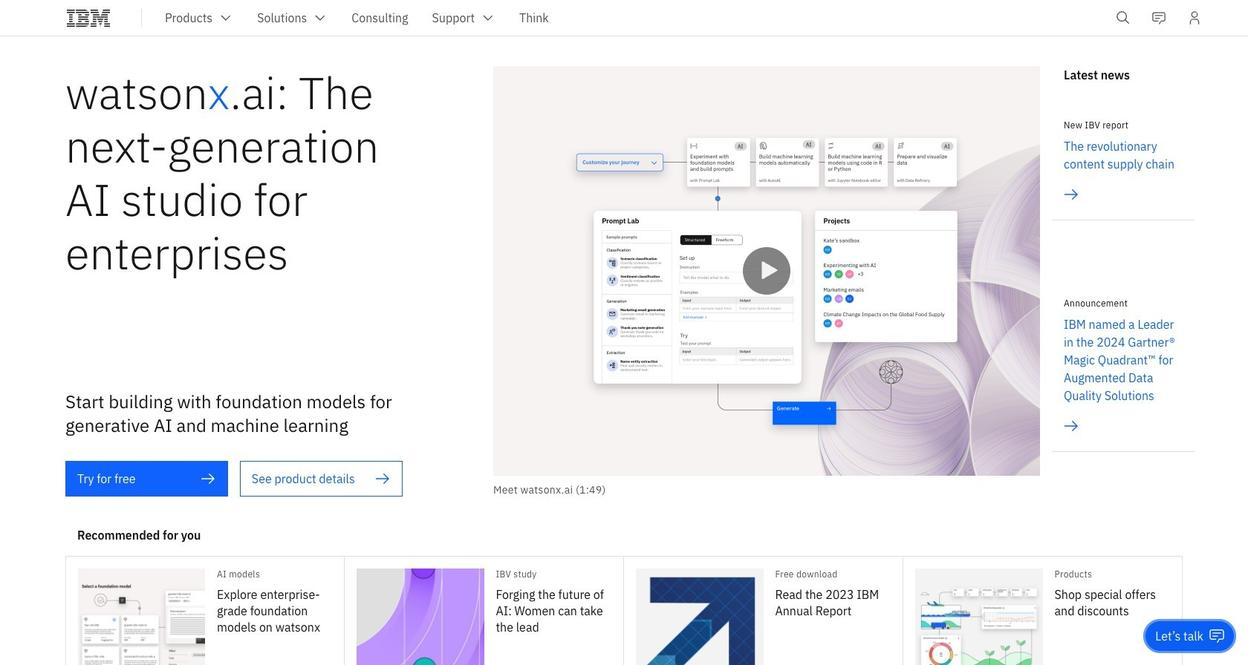 Task type: describe. For each thing, give the bounding box(es) containing it.
let's talk element
[[1155, 628, 1203, 645]]



